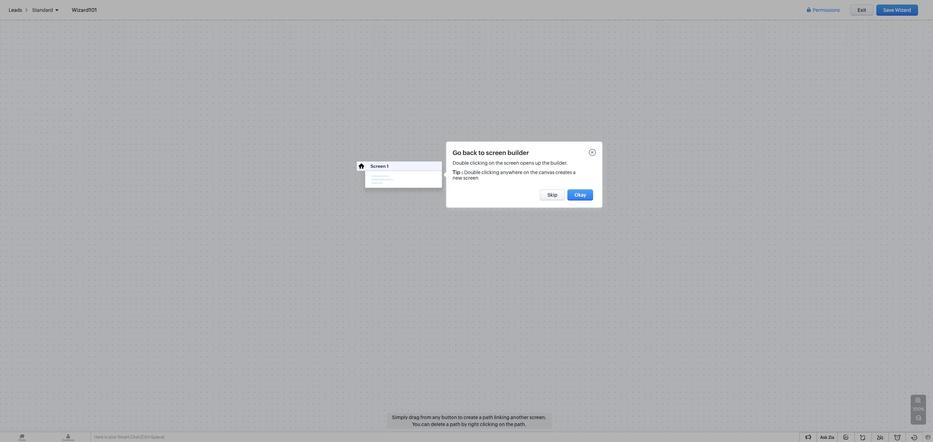 Task type: locate. For each thing, give the bounding box(es) containing it.
on
[[489, 160, 495, 166], [524, 170, 530, 175], [499, 422, 505, 428]]

double up :
[[453, 160, 469, 166]]

on down opens
[[524, 170, 530, 175]]

0 vertical spatial clicking
[[470, 160, 488, 166]]

chat
[[130, 435, 140, 440]]

customize home page link
[[17, 168, 68, 175]]

0 horizontal spatial on
[[489, 160, 495, 166]]

clicking down the linking
[[480, 422, 498, 428]]

permissions
[[813, 7, 840, 13]]

builder.
[[551, 160, 568, 166]]

customize home page
[[17, 169, 68, 174]]

can
[[422, 422, 430, 428]]

wizard
[[896, 7, 912, 13]]

2 vertical spatial a
[[446, 422, 449, 428]]

here
[[94, 435, 104, 440]]

Enter a wizard name text field
[[71, 5, 174, 14]]

0 vertical spatial to
[[479, 149, 485, 157]]

0 vertical spatial double
[[453, 160, 469, 166]]

your
[[108, 435, 117, 440]]

to right back
[[479, 149, 485, 157]]

double
[[453, 160, 469, 166], [465, 170, 481, 175]]

to
[[479, 149, 485, 157], [458, 415, 463, 421]]

path left the linking
[[483, 415, 493, 421]]

1 horizontal spatial on
[[499, 422, 505, 428]]

screen 1
[[371, 164, 389, 169], [371, 164, 389, 169]]

setup
[[7, 13, 27, 21]]

wizards link
[[17, 122, 35, 129]]

screen.
[[530, 415, 547, 421]]

on down the linking
[[499, 422, 505, 428]]

path
[[483, 415, 493, 421], [450, 422, 461, 428]]

:
[[462, 170, 463, 175]]

simply drag from any button to create a path linking another screen. you can delete a path by right clicking on the path.
[[392, 415, 547, 428]]

clicking inside the double clicking anywhere on the canvas creates a new screen
[[482, 170, 500, 175]]

templates link
[[17, 145, 40, 152]]

2 vertical spatial clicking
[[480, 422, 498, 428]]

screen up anywhere
[[504, 160, 519, 166]]

here is your smart chat (ctrl+space)
[[94, 435, 165, 440]]

create
[[464, 415, 478, 421]]

the inside the double clicking anywhere on the canvas creates a new screen
[[531, 170, 538, 175]]

path left by
[[450, 422, 461, 428]]

1 horizontal spatial path
[[483, 415, 493, 421]]

double for double clicking on the screen opens up the builder.
[[453, 160, 469, 166]]

clicking
[[470, 160, 488, 166], [482, 170, 500, 175], [480, 422, 498, 428]]

any
[[433, 415, 441, 421]]

skip
[[548, 192, 558, 198]]

screen right the new at the left top
[[463, 175, 479, 181]]

clicking down back
[[470, 160, 488, 166]]

1 vertical spatial clicking
[[482, 170, 500, 175]]

1 vertical spatial double
[[465, 170, 481, 175]]

0 horizontal spatial to
[[458, 415, 463, 421]]

0 vertical spatial a
[[573, 170, 576, 175]]

ask
[[821, 436, 828, 441]]

a for creates
[[573, 170, 576, 175]]

0 vertical spatial path
[[483, 415, 493, 421]]

delete
[[431, 422, 445, 428]]

clicking for on
[[470, 160, 488, 166]]

2 horizontal spatial on
[[524, 170, 530, 175]]

drag
[[409, 415, 420, 421]]

0 horizontal spatial path
[[450, 422, 461, 428]]

opens
[[520, 160, 534, 166]]

customization
[[11, 99, 45, 105]]

a inside the double clicking anywhere on the canvas creates a new screen
[[573, 170, 576, 175]]

screen
[[486, 149, 506, 157], [504, 160, 519, 166], [463, 175, 479, 181]]

by
[[462, 422, 467, 428]]

1 vertical spatial on
[[524, 170, 530, 175]]

1
[[387, 164, 389, 169], [387, 164, 389, 169]]

double inside the double clicking anywhere on the canvas creates a new screen
[[465, 170, 481, 175]]

zia
[[829, 436, 835, 441]]

path.
[[515, 422, 527, 428]]

the inside simply drag from any button to create a path linking another screen. you can delete a path by right clicking on the path.
[[506, 422, 514, 428]]

2 horizontal spatial a
[[573, 170, 576, 175]]

button
[[442, 415, 457, 421]]

the down the linking
[[506, 422, 514, 428]]

modules
[[17, 111, 36, 117]]

double right :
[[465, 170, 481, 175]]

1 horizontal spatial a
[[479, 415, 482, 421]]

1 horizontal spatial to
[[479, 149, 485, 157]]

on inside the double clicking anywhere on the canvas creates a new screen
[[524, 170, 530, 175]]

on down the go back to screen builder
[[489, 160, 495, 166]]

the
[[496, 160, 503, 166], [542, 160, 550, 166], [531, 170, 538, 175], [506, 422, 514, 428]]

a right creates
[[573, 170, 576, 175]]

fields
[[47, 111, 60, 117]]

screen up the double clicking on the screen opens up the builder.
[[486, 149, 506, 157]]

translations
[[17, 180, 44, 186]]

templates
[[17, 146, 40, 151]]

0 horizontal spatial a
[[446, 422, 449, 428]]

wizards
[[17, 123, 35, 128]]

go back to screen builder
[[453, 149, 529, 157]]

simply
[[392, 415, 408, 421]]

1 vertical spatial a
[[479, 415, 482, 421]]

save wizard
[[884, 7, 912, 13]]

a
[[573, 170, 576, 175], [479, 415, 482, 421], [446, 422, 449, 428]]

chats image
[[0, 433, 44, 443]]

pipelines link
[[17, 134, 37, 141]]

a right create
[[479, 415, 482, 421]]

modules and fields
[[17, 111, 60, 117]]

0 vertical spatial screen
[[486, 149, 506, 157]]

okay
[[575, 192, 587, 198]]

100 %
[[913, 407, 925, 412]]

a down button at the bottom left of page
[[446, 422, 449, 428]]

customize
[[17, 169, 41, 174]]

and
[[37, 111, 46, 117]]

the down up on the right of the page
[[531, 170, 538, 175]]

1 vertical spatial to
[[458, 415, 463, 421]]

the down the go back to screen builder
[[496, 160, 503, 166]]

2 vertical spatial screen
[[463, 175, 479, 181]]

tip :
[[453, 170, 463, 175]]

0 vertical spatial on
[[489, 160, 495, 166]]

2 vertical spatial on
[[499, 422, 505, 428]]

canvas link
[[17, 157, 33, 164]]

to up by
[[458, 415, 463, 421]]

save
[[884, 7, 895, 13]]

screen
[[371, 164, 386, 169], [371, 164, 386, 169]]

clicking down the go back to screen builder
[[482, 170, 500, 175]]

pipelines
[[17, 134, 37, 140]]



Task type: vqa. For each thing, say whether or not it's contained in the screenshot.
the any
yes



Task type: describe. For each thing, give the bounding box(es) containing it.
customization button
[[0, 96, 91, 109]]

up
[[535, 160, 541, 166]]

clicking inside simply drag from any button to create a path linking another screen. you can delete a path by right clicking on the path.
[[480, 422, 498, 428]]

tip
[[453, 170, 461, 175]]

canvas
[[539, 170, 555, 175]]

double clicking anywhere on the canvas creates a new screen
[[453, 170, 576, 181]]

smart
[[118, 435, 129, 440]]

canvas
[[17, 157, 33, 163]]

double clicking on the screen opens up the builder.
[[453, 160, 568, 166]]

creates
[[556, 170, 572, 175]]

linking
[[494, 415, 510, 421]]

ask zia
[[821, 436, 835, 441]]

builder
[[508, 149, 529, 157]]

screen inside the double clicking anywhere on the canvas creates a new screen
[[463, 175, 479, 181]]

you
[[412, 422, 421, 428]]

anywhere
[[501, 170, 523, 175]]

%
[[921, 407, 925, 412]]

on inside simply drag from any button to create a path linking another screen. you can delete a path by right clicking on the path.
[[499, 422, 505, 428]]

back
[[463, 149, 477, 157]]

another
[[511, 415, 529, 421]]

save wizard button
[[877, 4, 919, 15]]

1 vertical spatial path
[[450, 422, 461, 428]]

page
[[57, 169, 68, 174]]

a for create
[[479, 415, 482, 421]]

customization region
[[0, 109, 91, 189]]

exit
[[858, 7, 867, 13]]

to inside simply drag from any button to create a path linking another screen. you can delete a path by right clicking on the path.
[[458, 415, 463, 421]]

is
[[104, 435, 107, 440]]

go
[[453, 149, 461, 157]]

the right up on the right of the page
[[542, 160, 550, 166]]

right
[[468, 422, 479, 428]]

(ctrl+space)
[[140, 435, 165, 440]]

1 vertical spatial screen
[[504, 160, 519, 166]]

double for double clicking anywhere on the canvas creates a new screen
[[465, 170, 481, 175]]

home
[[42, 169, 56, 174]]

100
[[913, 407, 921, 412]]

translations link
[[17, 180, 44, 186]]

from
[[421, 415, 432, 421]]

modules and fields link
[[17, 111, 60, 118]]

leads
[[9, 7, 22, 13]]

contacts image
[[46, 433, 90, 443]]

exit button
[[851, 4, 874, 15]]

new
[[453, 175, 462, 181]]

clicking for anywhere
[[482, 170, 500, 175]]



